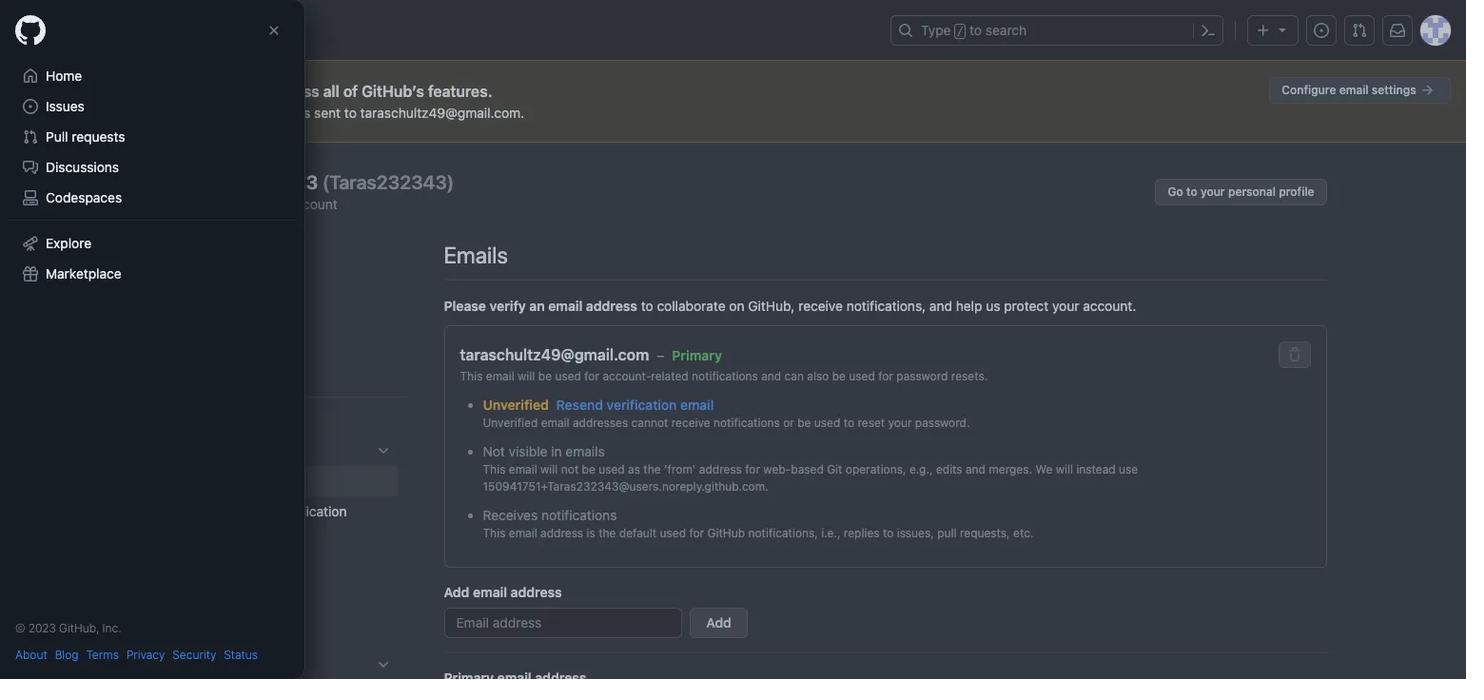Task type: locate. For each thing, give the bounding box(es) containing it.
address up instructions
[[189, 83, 247, 100]]

personal
[[1229, 185, 1276, 199], [232, 196, 285, 212]]

instructions
[[211, 105, 283, 121]]

personal inside taras232343 (taras232343) your personal account
[[232, 196, 285, 212]]

1 vertical spatial please
[[444, 298, 486, 314]]

0 horizontal spatial add
[[444, 584, 470, 600]]

please inside please verify your email address to access all of github's features. an email containing verification instructions was sent to taraschultz49@gmail.com.
[[15, 83, 63, 100]]

also
[[807, 369, 829, 384]]

address inside the receives notifications this email address is the default used for github notifications, i.e., replies to issues, pull requests, etc.
[[541, 526, 583, 541]]

1 vertical spatial unverified
[[483, 416, 538, 430]]

the right is
[[599, 526, 616, 541]]

to right "/"
[[970, 22, 982, 38]]

email down visible
[[509, 463, 537, 477]]

'from'
[[664, 463, 696, 477]]

settings
[[1372, 83, 1417, 97]]

0 vertical spatial verify
[[67, 83, 107, 100]]

go to your personal profile link
[[1156, 179, 1327, 206]]

add button
[[690, 608, 748, 639]]

1 vertical spatial this
[[483, 463, 506, 477]]

access
[[269, 83, 319, 100]]

add
[[444, 584, 470, 600], [706, 615, 732, 631]]

personal left profile
[[1229, 185, 1276, 199]]

1 vertical spatial github,
[[59, 621, 99, 636]]

verify up containing
[[67, 83, 107, 100]]

the inside not visible in emails this email will not be used as the 'from' address for web-based git operations, e.g., edits and merges. we will instead use 150941751+taras232343@users.noreply.github.com.
[[644, 463, 661, 477]]

receives
[[483, 507, 538, 523]]

pull requests link
[[15, 122, 289, 152]]

1 horizontal spatial the
[[644, 463, 661, 477]]

add inside button
[[706, 615, 732, 631]]

the
[[644, 463, 661, 477], [599, 526, 616, 541]]

an
[[529, 298, 545, 314]]

0 vertical spatial unverified
[[483, 397, 549, 413]]

0 vertical spatial verification
[[139, 105, 207, 121]]

0 horizontal spatial the
[[599, 526, 616, 541]]

used right or
[[814, 416, 841, 430]]

and inside "password and authentication" link
[[232, 503, 255, 520]]

email down receives
[[509, 526, 537, 541]]

be right or
[[798, 416, 811, 430]]

1 horizontal spatial add
[[706, 615, 732, 631]]

notifications down primary
[[692, 369, 758, 384]]

trash image
[[1287, 347, 1302, 363]]

address for collaborate
[[586, 298, 638, 314]]

github, up blog
[[59, 621, 99, 636]]

email up pull
[[35, 105, 68, 121]]

this inside not visible in emails this email will not be used as the 'from' address for web-based git operations, e.g., edits and merges. we will instead use 150941751+taras232343@users.noreply.github.com.
[[483, 463, 506, 477]]

receive right cannot
[[672, 416, 711, 430]]

1 vertical spatial add
[[706, 615, 732, 631]]

us
[[986, 298, 1001, 314]]

unverified up not
[[483, 416, 538, 430]]

this down receives
[[483, 526, 506, 541]]

be
[[538, 369, 552, 384], [832, 369, 846, 384], [798, 416, 811, 430], [582, 463, 596, 477]]

about link
[[15, 647, 47, 664]]

notifications left or
[[714, 416, 780, 430]]

receive up 'also'
[[799, 298, 843, 314]]

used
[[555, 369, 581, 384], [849, 369, 875, 384], [814, 416, 841, 430], [599, 463, 625, 477], [660, 526, 686, 541]]

github,
[[748, 298, 795, 314], [59, 621, 99, 636]]

verification inside please verify your email address to access all of github's features. an email containing verification instructions was sent to taraschultz49@gmail.com.
[[139, 105, 207, 121]]

to right replies
[[883, 526, 894, 541]]

will down taraschultz49@gmail.com
[[518, 369, 535, 384]]

e.g.,
[[910, 463, 933, 477]]

can
[[785, 369, 804, 384]]

1 vertical spatial verify
[[490, 298, 526, 314]]

0 horizontal spatial verify
[[67, 83, 107, 100]]

to down of
[[344, 105, 357, 121]]

sent
[[314, 105, 341, 121]]

add for add
[[706, 615, 732, 631]]

email up 'pull requests' link
[[147, 83, 186, 100]]

as
[[628, 463, 640, 477]]

1 horizontal spatial receive
[[799, 298, 843, 314]]

issues link
[[15, 91, 289, 122]]

and right edits
[[966, 463, 986, 477]]

password.
[[915, 416, 970, 430]]

1 horizontal spatial verify
[[490, 298, 526, 314]]

1 horizontal spatial personal
[[1229, 185, 1276, 199]]

requests
[[72, 128, 125, 145]]

0 horizontal spatial will
[[518, 369, 535, 384]]

address inside please verify your email address to access all of github's features. an email containing verification instructions was sent to taraschultz49@gmail.com.
[[189, 83, 247, 100]]

taras232343
[[200, 171, 318, 193]]

your up containing
[[111, 83, 143, 100]]

security
[[173, 648, 216, 662]]

github, right on
[[748, 298, 795, 314]]

1 vertical spatial notifications
[[714, 416, 780, 430]]

was
[[287, 105, 311, 121]]

verify left the an
[[490, 298, 526, 314]]

0 vertical spatial notifications,
[[847, 298, 926, 314]]

for left password
[[879, 369, 894, 384]]

0 vertical spatial please
[[15, 83, 63, 100]]

will right we
[[1056, 463, 1073, 477]]

plus image
[[1256, 23, 1271, 38]]

0 vertical spatial add
[[444, 584, 470, 600]]

verify inside please verify your email address to access all of github's features. an email containing verification instructions was sent to taraschultz49@gmail.com.
[[67, 83, 107, 100]]

blog link
[[55, 647, 79, 664]]

resend
[[556, 397, 603, 413]]

notifications up is
[[541, 507, 617, 523]]

your
[[200, 196, 228, 212]]

0 horizontal spatial verification
[[139, 105, 207, 121]]

address up add email address email field
[[511, 584, 562, 600]]

email right the an
[[548, 298, 583, 314]]

password
[[170, 503, 229, 520]]

notifications, left the i.e.,
[[748, 526, 818, 541]]

your right reset
[[888, 416, 912, 430]]

receive
[[799, 298, 843, 314], [672, 416, 711, 430]]

please for an
[[444, 298, 486, 314]]

about
[[15, 648, 47, 662]]

and left help
[[930, 298, 953, 314]]

list
[[99, 15, 879, 46]]

account-
[[603, 369, 651, 384]]

0 vertical spatial this
[[460, 369, 483, 384]]

type / to search
[[921, 22, 1027, 38]]

1 vertical spatial verification
[[607, 397, 677, 413]]

email down taraschultz49@gmail.com
[[486, 369, 515, 384]]

visible
[[509, 443, 548, 460]]

dialog
[[0, 0, 305, 679]]

status link
[[224, 647, 258, 664]]

in
[[551, 443, 562, 460]]

0 horizontal spatial please
[[15, 83, 63, 100]]

reset
[[858, 416, 885, 430]]

1 horizontal spatial please
[[444, 298, 486, 314]]

0 horizontal spatial personal
[[232, 196, 285, 212]]

inc.
[[102, 621, 122, 636]]

is
[[587, 526, 596, 541]]

1 vertical spatial notifications,
[[748, 526, 818, 541]]

notifications image
[[1390, 23, 1406, 38]]

taraschultz49@gmail.com.
[[360, 105, 525, 121]]

email inside not visible in emails this email will not be used as the 'from' address for web-based git operations, e.g., edits and merges. we will instead use 150941751+taras232343@users.noreply.github.com.
[[509, 463, 537, 477]]

unverified up visible
[[483, 397, 549, 413]]

2 vertical spatial notifications
[[541, 507, 617, 523]]

©
[[15, 621, 25, 636]]

go to your personal profile
[[1168, 185, 1315, 199]]

for
[[585, 369, 600, 384], [879, 369, 894, 384], [745, 463, 760, 477], [689, 526, 704, 541]]

issue opened image
[[1314, 23, 1329, 38]]

verification up cannot
[[607, 397, 677, 413]]

the right the as
[[644, 463, 661, 477]]

used right default
[[660, 526, 686, 541]]

and
[[930, 298, 953, 314], [762, 369, 782, 384], [966, 463, 986, 477], [232, 503, 255, 520]]

1 horizontal spatial github,
[[748, 298, 795, 314]]

address up taraschultz49@gmail.com – primary
[[586, 298, 638, 314]]

address left is
[[541, 526, 583, 541]]

default
[[619, 526, 657, 541]]

github's
[[362, 83, 424, 100]]

used down taraschultz49@gmail.com
[[555, 369, 581, 384]]

0 horizontal spatial github,
[[59, 621, 99, 636]]

explore
[[46, 235, 91, 251]]

password and authentication
[[170, 503, 347, 520]]

0 vertical spatial the
[[644, 463, 661, 477]]

your inside the unverified resend verification email unverified email addresses cannot receive notifications or be used to reset your password.
[[888, 416, 912, 430]]

please down emails
[[444, 298, 486, 314]]

personal down taras232343
[[232, 196, 285, 212]]

privacy link
[[126, 647, 165, 664]]

be right 'also'
[[832, 369, 846, 384]]

for left github
[[689, 526, 704, 541]]

notifications, up password
[[847, 298, 926, 314]]

this inside the receives notifications this email address is the default used for github notifications, i.e., replies to issues, pull requests, etc.
[[483, 526, 506, 541]]

please up 'an'
[[15, 83, 63, 100]]

i.e.,
[[821, 526, 841, 541]]

used up 150941751+taras232343@users.noreply.github.com.
[[599, 463, 625, 477]]

2 vertical spatial this
[[483, 526, 506, 541]]

0 horizontal spatial receive
[[672, 416, 711, 430]]

verification up 'pull requests' link
[[139, 105, 207, 121]]

email inside the receives notifications this email address is the default used for github notifications, i.e., replies to issues, pull requests, etc.
[[509, 526, 537, 541]]

will down 'in'
[[541, 463, 558, 477]]

for left 'web-'
[[745, 463, 760, 477]]

address right 'from'
[[699, 463, 742, 477]]

Add email address email field
[[444, 608, 682, 639]]

verification inside the unverified resend verification email unverified email addresses cannot receive notifications or be used to reset your password.
[[607, 397, 677, 413]]

arrow right image
[[1420, 83, 1435, 98]]

1 vertical spatial the
[[599, 526, 616, 541]]

verify
[[67, 83, 107, 100], [490, 298, 526, 314]]

discussions link
[[15, 152, 289, 183]]

pull
[[46, 128, 68, 145]]

password and authentication link
[[139, 497, 398, 527]]

0 horizontal spatial notifications,
[[748, 526, 818, 541]]

2023
[[28, 621, 56, 636]]

email down this email will be used for account-related notifications and can also be used for password resets. on the bottom of the page
[[681, 397, 714, 413]]

and right 'password'
[[232, 503, 255, 520]]

notifications, inside the receives notifications this email address is the default used for github notifications, i.e., replies to issues, pull requests, etc.
[[748, 526, 818, 541]]

1 horizontal spatial notifications,
[[847, 298, 926, 314]]

this down taraschultz49@gmail.com
[[460, 369, 483, 384]]

to left reset
[[844, 416, 855, 430]]

0 vertical spatial github,
[[748, 298, 795, 314]]

be down emails
[[582, 463, 596, 477]]

personal for (taras232343)
[[232, 196, 285, 212]]

triangle down image
[[1275, 22, 1290, 37]]

cannot
[[631, 416, 668, 430]]

resend verification email button
[[556, 396, 714, 415]]

taraschultz49@gmail.com – primary
[[460, 346, 722, 364]]

1 horizontal spatial will
[[541, 463, 558, 477]]

notifications inside the receives notifications this email address is the default used for github notifications, i.e., replies to issues, pull requests, etc.
[[541, 507, 617, 523]]

1 horizontal spatial verification
[[607, 397, 677, 413]]

1 vertical spatial receive
[[672, 416, 711, 430]]

this down not
[[483, 463, 506, 477]]



Task type: vqa. For each thing, say whether or not it's contained in the screenshot.
Clone URL for this wiki 'text box'
no



Task type: describe. For each thing, give the bounding box(es) containing it.
marketplace
[[46, 266, 121, 282]]

terms
[[86, 648, 119, 662]]

of
[[343, 83, 358, 100]]

configure email settings link
[[1270, 77, 1451, 104]]

on
[[729, 298, 745, 314]]

git
[[827, 463, 843, 477]]

instead
[[1077, 463, 1116, 477]]

email left settings
[[1340, 83, 1369, 97]]

collaborate
[[657, 298, 726, 314]]

edits
[[936, 463, 963, 477]]

this email will be used for account-related notifications and can also be used for password resets.
[[460, 369, 988, 384]]

to up instructions
[[251, 83, 266, 100]]

resets.
[[951, 369, 988, 384]]

150941751+taras232343@users.noreply.github.com.
[[483, 480, 769, 494]]

emails
[[566, 443, 605, 460]]

web-
[[764, 463, 791, 477]]

your right protect on the top of page
[[1052, 298, 1080, 314]]

we
[[1036, 463, 1053, 477]]

explore link
[[15, 228, 289, 259]]

type
[[921, 22, 951, 38]]

issues,
[[897, 526, 934, 541]]

requests,
[[960, 526, 1010, 541]]

your right go
[[1201, 185, 1225, 199]]

to right go
[[1187, 185, 1198, 199]]

your inside please verify your email address to access all of github's features. an email containing verification instructions was sent to taraschultz49@gmail.com.
[[111, 83, 143, 100]]

address for access
[[189, 83, 247, 100]]

and left can
[[762, 369, 782, 384]]

marketplace link
[[15, 259, 289, 289]]

git pull request image
[[1352, 23, 1368, 38]]

please verify an email address to collaborate on github,         receive notifications, and help us protect your account.
[[444, 298, 1137, 314]]

1 unverified from the top
[[483, 397, 549, 413]]

not
[[561, 463, 579, 477]]

used inside the unverified resend verification email unverified email addresses cannot receive notifications or be used to reset your password.
[[814, 416, 841, 430]]

used right 'also'
[[849, 369, 875, 384]]

add email address
[[444, 584, 562, 600]]

email up add email address email field
[[473, 584, 507, 600]]

addresses
[[573, 416, 628, 430]]

etc.
[[1014, 526, 1034, 541]]

email up 'in'
[[541, 416, 570, 430]]

2 horizontal spatial will
[[1056, 463, 1073, 477]]

be inside not visible in emails this email will not be used as the 'from' address for web-based git operations, e.g., edits and merges. we will instead use 150941751+taras232343@users.noreply.github.com.
[[582, 463, 596, 477]]

discussions
[[46, 159, 119, 175]]

taraschultz49@gmail.com
[[460, 346, 649, 364]]

password
[[897, 369, 948, 384]]

the inside the receives notifications this email address is the default used for github notifications, i.e., replies to issues, pull requests, etc.
[[599, 526, 616, 541]]

pull requests
[[46, 128, 125, 145]]

privacy
[[126, 648, 165, 662]]

all
[[323, 83, 340, 100]]

close image
[[266, 23, 282, 38]]

be inside the unverified resend verification email unverified email addresses cannot receive notifications or be used to reset your password.
[[798, 416, 811, 430]]

to inside the unverified resend verification email unverified email addresses cannot receive notifications or be used to reset your password.
[[844, 416, 855, 430]]

verify for an
[[490, 298, 526, 314]]

terms link
[[86, 647, 119, 664]]

dialog containing home
[[0, 0, 305, 679]]

please for your
[[15, 83, 63, 100]]

about blog terms privacy security status
[[15, 648, 258, 662]]

merges.
[[989, 463, 1033, 477]]

to inside the receives notifications this email address is the default used for github notifications, i.e., replies to issues, pull requests, etc.
[[883, 526, 894, 541]]

taras232343 (taras232343) your personal account
[[200, 171, 454, 212]]

pull
[[938, 526, 957, 541]]

0 vertical spatial notifications
[[692, 369, 758, 384]]

receive inside the unverified resend verification email unverified email addresses cannot receive notifications or be used to reset your password.
[[672, 416, 711, 430]]

help
[[956, 298, 983, 314]]

status
[[224, 648, 258, 662]]

address inside not visible in emails this email will not be used as the 'from' address for web-based git operations, e.g., edits and merges. we will instead use 150941751+taras232343@users.noreply.github.com.
[[699, 463, 742, 477]]

for inside not visible in emails this email will not be used as the 'from' address for web-based git operations, e.g., edits and merges. we will instead use 150941751+taras232343@users.noreply.github.com.
[[745, 463, 760, 477]]

for inside the receives notifications this email address is the default used for github notifications, i.e., replies to issues, pull requests, etc.
[[689, 526, 704, 541]]

go
[[1168, 185, 1184, 199]]

be down taraschultz49@gmail.com
[[538, 369, 552, 384]]

authentication
[[259, 503, 347, 520]]

0 vertical spatial receive
[[799, 298, 843, 314]]

codespaces link
[[15, 183, 289, 213]]

command palette image
[[1201, 23, 1216, 38]]

configure email settings
[[1282, 83, 1420, 97]]

address for the
[[541, 526, 583, 541]]

access list
[[139, 436, 398, 679]]

github, inside dialog
[[59, 621, 99, 636]]

protect
[[1004, 298, 1049, 314]]

configure
[[1282, 83, 1337, 97]]

use
[[1119, 463, 1138, 477]]

and inside not visible in emails this email will not be used as the 'from' address for web-based git operations, e.g., edits and merges. we will instead use 150941751+taras232343@users.noreply.github.com.
[[966, 463, 986, 477]]

account
[[288, 196, 338, 212]]

replies
[[844, 526, 880, 541]]

an
[[15, 105, 32, 121]]

related
[[651, 369, 689, 384]]

personal for to
[[1229, 185, 1276, 199]]

© 2023 github, inc.
[[15, 621, 122, 636]]

unverified resend verification email unverified email addresses cannot receive notifications or be used to reset your password.
[[483, 397, 970, 430]]

emails
[[444, 242, 508, 268]]

–
[[657, 347, 665, 363]]

account.
[[1083, 298, 1137, 314]]

features.
[[428, 83, 493, 100]]

to left 'collaborate'
[[641, 298, 653, 314]]

security link
[[173, 647, 216, 664]]

codespaces
[[46, 189, 122, 206]]

please verify your email address to access all of github's features. an email containing verification instructions was sent to taraschultz49@gmail.com.
[[15, 83, 525, 121]]

used inside the receives notifications this email address is the default used for github notifications, i.e., replies to issues, pull requests, etc.
[[660, 526, 686, 541]]

blog
[[55, 648, 79, 662]]

profile
[[1279, 185, 1315, 199]]

for down taraschultz49@gmail.com – primary
[[585, 369, 600, 384]]

2 unverified from the top
[[483, 416, 538, 430]]

open global navigation menu image
[[23, 23, 38, 38]]

containing
[[71, 105, 136, 121]]

verify for your
[[67, 83, 107, 100]]

used inside not visible in emails this email will not be used as the 'from' address for web-based git operations, e.g., edits and merges. we will instead use 150941751+taras232343@users.noreply.github.com.
[[599, 463, 625, 477]]

notifications inside the unverified resend verification email unverified email addresses cannot receive notifications or be used to reset your password.
[[714, 416, 780, 430]]

/
[[957, 25, 964, 38]]

based
[[791, 463, 824, 477]]

add for add email address
[[444, 584, 470, 600]]

not
[[483, 443, 505, 460]]

operations,
[[846, 463, 906, 477]]

github
[[708, 526, 745, 541]]

receives notifications this email address is the default used for github notifications, i.e., replies to issues, pull requests, etc.
[[483, 507, 1034, 541]]

or
[[783, 416, 794, 430]]



